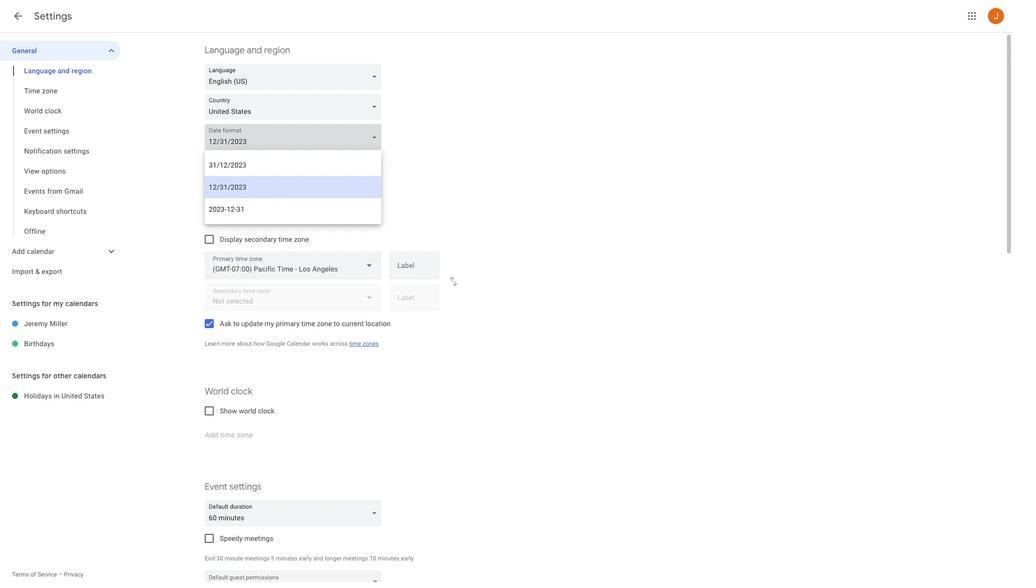 Task type: vqa. For each thing, say whether or not it's contained in the screenshot.
Save button
no



Task type: describe. For each thing, give the bounding box(es) containing it.
birthdays
[[24, 340, 54, 348]]

&
[[35, 268, 40, 276]]

secondary
[[244, 235, 277, 244]]

meetings left '10'
[[343, 555, 368, 562]]

language and region inside group
[[24, 67, 92, 75]]

2 vertical spatial clock
[[258, 407, 275, 415]]

keyboard shortcuts
[[24, 207, 87, 215]]

zone inside group
[[42, 87, 58, 95]]

location
[[366, 320, 391, 328]]

holidays
[[24, 392, 52, 400]]

longer
[[325, 555, 342, 562]]

1 vertical spatial my
[[265, 320, 274, 328]]

terms of service – privacy
[[12, 571, 83, 578]]

clock inside tree
[[45, 107, 62, 115]]

united
[[61, 392, 82, 400]]

10
[[370, 555, 376, 562]]

zone up display
[[227, 214, 246, 226]]

1 vertical spatial time
[[205, 214, 225, 226]]

default guest permissions
[[209, 574, 279, 581]]

settings for settings for other calendars
[[12, 372, 40, 381]]

google
[[266, 340, 285, 347]]

how
[[254, 340, 265, 347]]

event inside group
[[24, 127, 42, 135]]

2 vertical spatial settings
[[229, 481, 262, 493]]

time inside group
[[24, 87, 40, 95]]

export
[[42, 268, 62, 276]]

date format list box
[[205, 150, 382, 224]]

1 horizontal spatial language
[[205, 45, 245, 56]]

gmail
[[64, 187, 83, 195]]

end 30 minute meetings 5 minutes early and longer meetings 10 minutes early
[[205, 555, 414, 562]]

meetings left 5
[[245, 555, 270, 562]]

guest
[[230, 574, 245, 581]]

1 vertical spatial event settings
[[205, 481, 262, 493]]

0 vertical spatial my
[[53, 299, 64, 308]]

primary
[[276, 320, 300, 328]]

add calendar
[[12, 248, 54, 256]]

settings heading
[[34, 10, 72, 23]]

keyboard
[[24, 207, 54, 215]]

terms
[[12, 571, 29, 578]]

ask
[[220, 320, 232, 328]]

calendar
[[27, 248, 54, 256]]

2 to from the left
[[334, 320, 340, 328]]

0 vertical spatial settings
[[44, 127, 70, 135]]

zone up works
[[317, 320, 332, 328]]

1 to from the left
[[233, 320, 240, 328]]

settings for other calendars
[[12, 372, 106, 381]]

ask to update my primary time zone to current location
[[220, 320, 391, 328]]

events from gmail
[[24, 187, 83, 195]]

options
[[42, 167, 66, 175]]

2 minutes from the left
[[378, 555, 400, 562]]

holidays in united states
[[24, 392, 105, 400]]

birthdays tree item
[[0, 334, 120, 354]]

notification
[[24, 147, 62, 155]]

time zone inside tree
[[24, 87, 58, 95]]

show
[[220, 407, 237, 415]]

language inside tree
[[24, 67, 56, 75]]

about
[[237, 340, 252, 347]]

other
[[53, 372, 72, 381]]

across
[[330, 340, 348, 347]]

–
[[59, 571, 63, 578]]

offline
[[24, 227, 46, 235]]

settings for my calendars tree
[[0, 314, 120, 354]]

learn
[[205, 340, 220, 347]]

0 vertical spatial event settings
[[24, 127, 70, 135]]

notification settings
[[24, 147, 90, 155]]

world
[[239, 407, 256, 415]]

in
[[54, 392, 60, 400]]

1 early from the left
[[299, 555, 312, 562]]

Label for secondary time zone. text field
[[398, 294, 432, 308]]

privacy link
[[64, 571, 83, 578]]

region inside group
[[72, 67, 92, 75]]

settings for my calendars
[[12, 299, 98, 308]]

holidays in united states tree item
[[0, 386, 120, 406]]

zones
[[363, 340, 379, 347]]

world inside group
[[24, 107, 43, 115]]

privacy
[[64, 571, 83, 578]]

service
[[37, 571, 57, 578]]

2023-12-31 option
[[205, 198, 382, 220]]

terms of service link
[[12, 571, 57, 578]]

Label for primary time zone. text field
[[398, 262, 432, 276]]

2 early from the left
[[401, 555, 414, 562]]



Task type: locate. For each thing, give the bounding box(es) containing it.
my right update
[[265, 320, 274, 328]]

1 vertical spatial world
[[205, 386, 229, 398]]

1 vertical spatial language and region
[[24, 67, 92, 75]]

None field
[[205, 64, 386, 90], [205, 94, 386, 120], [205, 124, 386, 150], [205, 252, 382, 280], [205, 501, 386, 527], [205, 64, 386, 90], [205, 94, 386, 120], [205, 124, 386, 150], [205, 252, 382, 280], [205, 501, 386, 527]]

world up notification
[[24, 107, 43, 115]]

time
[[279, 235, 292, 244], [302, 320, 315, 328], [350, 340, 361, 347]]

and inside group
[[58, 67, 70, 75]]

1 horizontal spatial minutes
[[378, 555, 400, 562]]

language and region
[[205, 45, 290, 56], [24, 67, 92, 75]]

1 horizontal spatial time
[[205, 214, 225, 226]]

2 vertical spatial time
[[350, 340, 361, 347]]

calendars for settings for my calendars
[[65, 299, 98, 308]]

group containing language and region
[[0, 61, 120, 242]]

31/12/2023 option
[[205, 154, 382, 176]]

general
[[12, 47, 37, 55]]

tree containing general
[[0, 41, 120, 282]]

region
[[264, 45, 290, 56], [72, 67, 92, 75]]

events
[[24, 187, 45, 195]]

0 horizontal spatial clock
[[45, 107, 62, 115]]

world clock
[[24, 107, 62, 115], [205, 386, 253, 398]]

1 for from the top
[[42, 299, 52, 308]]

0 vertical spatial and
[[247, 45, 262, 56]]

clock right world
[[258, 407, 275, 415]]

world
[[24, 107, 43, 115], [205, 386, 229, 398]]

1 vertical spatial and
[[58, 67, 70, 75]]

for for other
[[42, 372, 52, 381]]

event settings
[[24, 127, 70, 135], [205, 481, 262, 493]]

jeremy miller tree item
[[0, 314, 120, 334]]

1 horizontal spatial time
[[302, 320, 315, 328]]

0 vertical spatial settings
[[34, 10, 72, 23]]

import & export
[[12, 268, 62, 276]]

0 horizontal spatial minutes
[[276, 555, 298, 562]]

0 horizontal spatial and
[[58, 67, 70, 75]]

time left zones
[[350, 340, 361, 347]]

view options
[[24, 167, 66, 175]]

jeremy
[[24, 320, 48, 328]]

time
[[24, 87, 40, 95], [205, 214, 225, 226]]

to right ask
[[233, 320, 240, 328]]

early right '10'
[[401, 555, 414, 562]]

for
[[42, 299, 52, 308], [42, 372, 52, 381]]

holidays in united states link
[[24, 386, 120, 406]]

2 horizontal spatial clock
[[258, 407, 275, 415]]

0 horizontal spatial my
[[53, 299, 64, 308]]

current
[[342, 320, 364, 328]]

0 vertical spatial language
[[205, 45, 245, 56]]

0 horizontal spatial time
[[24, 87, 40, 95]]

clock
[[45, 107, 62, 115], [231, 386, 253, 398], [258, 407, 275, 415]]

works
[[312, 340, 328, 347]]

add
[[12, 248, 25, 256]]

for left other
[[42, 372, 52, 381]]

1 horizontal spatial event settings
[[205, 481, 262, 493]]

2 horizontal spatial time
[[350, 340, 361, 347]]

30
[[216, 555, 223, 562]]

time zone up display
[[205, 214, 246, 226]]

0 horizontal spatial event
[[24, 127, 42, 135]]

0 vertical spatial language and region
[[205, 45, 290, 56]]

time zone down general
[[24, 87, 58, 95]]

1 horizontal spatial world clock
[[205, 386, 253, 398]]

to left current at the bottom left
[[334, 320, 340, 328]]

0 vertical spatial time zone
[[24, 87, 58, 95]]

0 horizontal spatial language and region
[[24, 67, 92, 75]]

1 horizontal spatial to
[[334, 320, 340, 328]]

settings
[[34, 10, 72, 23], [12, 299, 40, 308], [12, 372, 40, 381]]

end
[[205, 555, 215, 562]]

clock up show world clock
[[231, 386, 253, 398]]

calendars for settings for other calendars
[[74, 372, 106, 381]]

1 horizontal spatial and
[[247, 45, 262, 56]]

go back image
[[12, 10, 24, 22]]

birthdays link
[[24, 334, 120, 354]]

settings right the go back icon
[[34, 10, 72, 23]]

shortcuts
[[56, 207, 87, 215]]

1 minutes from the left
[[276, 555, 298, 562]]

1 vertical spatial time
[[302, 320, 315, 328]]

learn more about how google calendar works across time zones
[[205, 340, 379, 347]]

1 vertical spatial event
[[205, 481, 227, 493]]

update
[[241, 320, 263, 328]]

0 vertical spatial calendars
[[65, 299, 98, 308]]

default
[[209, 574, 228, 581]]

world clock up 'show'
[[205, 386, 253, 398]]

time right secondary on the left top
[[279, 235, 292, 244]]

2 vertical spatial settings
[[12, 372, 40, 381]]

0 vertical spatial for
[[42, 299, 52, 308]]

1 horizontal spatial early
[[401, 555, 414, 562]]

time zone
[[24, 87, 58, 95], [205, 214, 246, 226]]

more
[[221, 340, 235, 347]]

0 vertical spatial clock
[[45, 107, 62, 115]]

minutes right 5
[[276, 555, 298, 562]]

1 horizontal spatial my
[[265, 320, 274, 328]]

12/31/2023 option
[[205, 176, 382, 198]]

0 vertical spatial event
[[24, 127, 42, 135]]

my up the miller
[[53, 299, 64, 308]]

1 vertical spatial for
[[42, 372, 52, 381]]

import
[[12, 268, 34, 276]]

states
[[84, 392, 105, 400]]

minute
[[225, 555, 243, 562]]

view
[[24, 167, 40, 175]]

zone down 2023-12-31 option
[[294, 235, 309, 244]]

show world clock
[[220, 407, 275, 415]]

miller
[[50, 320, 68, 328]]

0 vertical spatial region
[[264, 45, 290, 56]]

speedy
[[220, 535, 243, 543]]

event
[[24, 127, 42, 135], [205, 481, 227, 493]]

0 horizontal spatial language
[[24, 67, 56, 75]]

settings for settings for my calendars
[[12, 299, 40, 308]]

1 vertical spatial region
[[72, 67, 92, 75]]

1 vertical spatial calendars
[[74, 372, 106, 381]]

language
[[205, 45, 245, 56], [24, 67, 56, 75]]

from
[[47, 187, 63, 195]]

calendars
[[65, 299, 98, 308], [74, 372, 106, 381]]

1 vertical spatial world clock
[[205, 386, 253, 398]]

0 horizontal spatial early
[[299, 555, 312, 562]]

settings up the holidays
[[12, 372, 40, 381]]

world clock up notification
[[24, 107, 62, 115]]

1 vertical spatial settings
[[12, 299, 40, 308]]

display secondary time zone
[[220, 235, 309, 244]]

2 vertical spatial and
[[314, 555, 324, 562]]

clock up notification settings
[[45, 107, 62, 115]]

0 horizontal spatial time zone
[[24, 87, 58, 95]]

0 vertical spatial time
[[279, 235, 292, 244]]

1 vertical spatial time zone
[[205, 214, 246, 226]]

zone down general tree item
[[42, 87, 58, 95]]

and
[[247, 45, 262, 56], [58, 67, 70, 75], [314, 555, 324, 562]]

1 horizontal spatial clock
[[231, 386, 253, 398]]

time right 'primary'
[[302, 320, 315, 328]]

early left longer
[[299, 555, 312, 562]]

calendar
[[287, 340, 311, 347]]

1 vertical spatial language
[[24, 67, 56, 75]]

display
[[220, 235, 243, 244]]

0 horizontal spatial world clock
[[24, 107, 62, 115]]

1 horizontal spatial region
[[264, 45, 290, 56]]

calendars up 'jeremy miller' tree item
[[65, 299, 98, 308]]

group
[[0, 61, 120, 242]]

minutes
[[276, 555, 298, 562], [378, 555, 400, 562]]

2 horizontal spatial and
[[314, 555, 324, 562]]

settings
[[44, 127, 70, 135], [64, 147, 90, 155], [229, 481, 262, 493]]

1 horizontal spatial event
[[205, 481, 227, 493]]

0 horizontal spatial to
[[233, 320, 240, 328]]

for up jeremy miller
[[42, 299, 52, 308]]

calendars up 'states'
[[74, 372, 106, 381]]

0 vertical spatial time
[[24, 87, 40, 95]]

world up 'show'
[[205, 386, 229, 398]]

1 horizontal spatial world
[[205, 386, 229, 398]]

meetings
[[244, 535, 274, 543], [245, 555, 270, 562], [343, 555, 368, 562]]

my
[[53, 299, 64, 308], [265, 320, 274, 328]]

5
[[271, 555, 275, 562]]

2 for from the top
[[42, 372, 52, 381]]

minutes right '10'
[[378, 555, 400, 562]]

settings for settings
[[34, 10, 72, 23]]

for for my
[[42, 299, 52, 308]]

general tree item
[[0, 41, 120, 61]]

speedy meetings
[[220, 535, 274, 543]]

time down general
[[24, 87, 40, 95]]

0 vertical spatial world
[[24, 107, 43, 115]]

jeremy miller
[[24, 320, 68, 328]]

meetings up 5
[[244, 535, 274, 543]]

1 vertical spatial clock
[[231, 386, 253, 398]]

0 horizontal spatial event settings
[[24, 127, 70, 135]]

0 horizontal spatial world
[[24, 107, 43, 115]]

of
[[30, 571, 36, 578]]

1 vertical spatial settings
[[64, 147, 90, 155]]

world clock inside tree
[[24, 107, 62, 115]]

0 vertical spatial world clock
[[24, 107, 62, 115]]

time up display
[[205, 214, 225, 226]]

0 horizontal spatial time
[[279, 235, 292, 244]]

0 horizontal spatial region
[[72, 67, 92, 75]]

early
[[299, 555, 312, 562], [401, 555, 414, 562]]

permissions
[[246, 574, 279, 581]]

time zones link
[[350, 340, 379, 347]]

to
[[233, 320, 240, 328], [334, 320, 340, 328]]

1 horizontal spatial time zone
[[205, 214, 246, 226]]

settings up jeremy
[[12, 299, 40, 308]]

1 horizontal spatial language and region
[[205, 45, 290, 56]]

tree
[[0, 41, 120, 282]]



